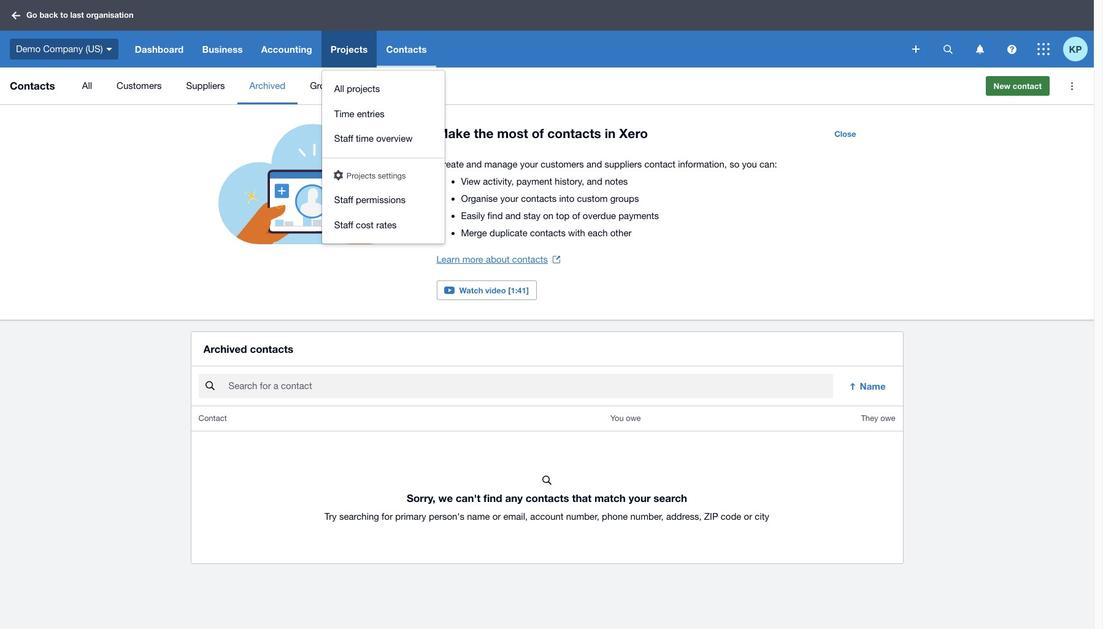 Task type: vqa. For each thing, say whether or not it's contained in the screenshot.
right "Archived"
yes



Task type: describe. For each thing, give the bounding box(es) containing it.
learn
[[437, 254, 460, 265]]

banner containing kp
[[0, 0, 1094, 244]]

name button
[[841, 374, 896, 398]]

business
[[202, 44, 243, 55]]

owe for they owe
[[881, 414, 896, 423]]

group inside banner
[[322, 71, 445, 244]]

payments
[[619, 211, 659, 221]]

dashboard link
[[126, 31, 193, 68]]

time
[[334, 108, 354, 119]]

contact
[[199, 414, 227, 423]]

projects settings
[[347, 171, 406, 180]]

suppliers
[[605, 159, 642, 169]]

you
[[611, 414, 624, 423]]

email,
[[504, 511, 528, 522]]

1 vertical spatial of
[[572, 211, 580, 221]]

contacts button
[[377, 31, 436, 68]]

new contact
[[994, 81, 1042, 91]]

information,
[[678, 159, 727, 169]]

demo
[[16, 43, 41, 54]]

demo company (us) button
[[0, 31, 126, 68]]

header image
[[334, 170, 343, 180]]

all projects link
[[322, 77, 445, 102]]

view
[[461, 176, 481, 187]]

archived for archived contacts
[[203, 343, 247, 355]]

close
[[835, 129, 856, 139]]

manage
[[485, 159, 518, 169]]

staff permissions link
[[322, 188, 445, 213]]

create and manage your customers and suppliers contact information, so you can:
[[437, 159, 777, 169]]

each
[[588, 228, 608, 238]]

rates
[[376, 219, 397, 230]]

notes
[[605, 176, 628, 187]]

contacts inside dropdown button
[[386, 44, 427, 55]]

and up duplicate
[[506, 211, 521, 221]]

staff time overview
[[334, 133, 413, 144]]

smart lists button
[[362, 68, 439, 104]]

[1:41]
[[508, 285, 529, 295]]

menu containing all
[[70, 68, 976, 104]]

your inside contact list table element
[[629, 492, 651, 505]]

you
[[742, 159, 757, 169]]

phone
[[602, 511, 628, 522]]

organise
[[461, 193, 498, 204]]

make the most of contacts in xero
[[437, 126, 648, 141]]

view activity, payment history, and notes
[[461, 176, 628, 187]]

actions menu image
[[1060, 74, 1084, 98]]

watch video [1:41] button
[[437, 280, 537, 300]]

searching
[[339, 511, 379, 522]]

contact inside button
[[1013, 81, 1042, 91]]

custom
[[577, 193, 608, 204]]

kp
[[1069, 43, 1082, 54]]

find inside contact list table element
[[484, 492, 502, 505]]

groups
[[310, 80, 340, 91]]

sorry,
[[407, 492, 436, 505]]

2 number, from the left
[[631, 511, 664, 522]]

about
[[486, 254, 510, 265]]

0 horizontal spatial contacts
[[10, 79, 55, 92]]

with
[[568, 228, 585, 238]]

all for all
[[82, 80, 92, 91]]

0 vertical spatial of
[[532, 126, 544, 141]]

demo company (us)
[[16, 43, 103, 54]]

merge duplicate contacts with each other
[[461, 228, 632, 238]]

create
[[437, 159, 464, 169]]

archived button
[[237, 68, 298, 104]]

business button
[[193, 31, 252, 68]]

we
[[439, 492, 453, 505]]

svg image inside demo company (us) popup button
[[106, 48, 112, 51]]

contacts inside contact list table element
[[526, 492, 569, 505]]

search
[[654, 492, 687, 505]]

groups button
[[298, 68, 362, 104]]

account
[[530, 511, 564, 522]]

staff for staff cost rates
[[334, 219, 353, 230]]

to
[[60, 10, 68, 20]]

go back to last organisation
[[26, 10, 134, 20]]

name
[[467, 511, 490, 522]]

zip
[[704, 511, 718, 522]]

activity,
[[483, 176, 514, 187]]

for
[[382, 511, 393, 522]]



Task type: locate. For each thing, give the bounding box(es) containing it.
0 horizontal spatial contact
[[645, 159, 676, 169]]

xero
[[619, 126, 648, 141]]

staff for staff time overview
[[334, 133, 353, 144]]

suppliers button
[[174, 68, 237, 104]]

0 vertical spatial staff
[[334, 133, 353, 144]]

all inside button
[[82, 80, 92, 91]]

projects button
[[321, 31, 377, 68]]

staff for staff permissions
[[334, 195, 353, 205]]

1 owe from the left
[[626, 414, 641, 423]]

accounting
[[261, 44, 312, 55]]

find left the 'any'
[[484, 492, 502, 505]]

1 vertical spatial staff
[[334, 195, 353, 205]]

contact
[[1013, 81, 1042, 91], [645, 159, 676, 169]]

projects up "all projects"
[[331, 44, 368, 55]]

customers
[[117, 80, 162, 91]]

code
[[721, 511, 742, 522]]

and up custom
[[587, 176, 603, 187]]

number, down that
[[566, 511, 600, 522]]

2 or from the left
[[744, 511, 753, 522]]

top
[[556, 211, 570, 221]]

archived inside "button"
[[249, 80, 285, 91]]

number, down the search at the bottom right of page
[[631, 511, 664, 522]]

contact right new at right top
[[1013, 81, 1042, 91]]

all down (us)
[[82, 80, 92, 91]]

0 vertical spatial archived
[[249, 80, 285, 91]]

0 horizontal spatial or
[[493, 511, 501, 522]]

list box containing all projects
[[322, 71, 445, 244]]

1 staff from the top
[[334, 133, 353, 144]]

staff down header image at the left
[[334, 195, 353, 205]]

0 horizontal spatial your
[[501, 193, 519, 204]]

0 vertical spatial your
[[520, 159, 538, 169]]

staff left cost
[[334, 219, 353, 230]]

or
[[493, 511, 501, 522], [744, 511, 753, 522]]

organisation
[[86, 10, 134, 20]]

groups
[[611, 193, 639, 204]]

all projects
[[334, 83, 380, 94]]

0 vertical spatial contact
[[1013, 81, 1042, 91]]

banner
[[0, 0, 1094, 244]]

projects inside list box
[[347, 171, 376, 180]]

projects right header image at the left
[[347, 171, 376, 180]]

0 horizontal spatial all
[[82, 80, 92, 91]]

contacts
[[386, 44, 427, 55], [10, 79, 55, 92]]

staff permissions
[[334, 195, 406, 205]]

staff cost rates link
[[322, 213, 445, 238]]

dashboard
[[135, 44, 184, 55]]

close button
[[827, 124, 864, 144]]

find
[[488, 211, 503, 221], [484, 492, 502, 505]]

1 vertical spatial find
[[484, 492, 502, 505]]

duplicate
[[490, 228, 528, 238]]

your down activity, at the top of page
[[501, 193, 519, 204]]

staff time overview link
[[322, 126, 445, 151]]

2 vertical spatial staff
[[334, 219, 353, 230]]

all button
[[70, 68, 104, 104]]

1 horizontal spatial owe
[[881, 414, 896, 423]]

can't
[[456, 492, 481, 505]]

cost
[[356, 219, 374, 230]]

2 owe from the left
[[881, 414, 896, 423]]

0 vertical spatial projects
[[331, 44, 368, 55]]

archived contacts
[[203, 343, 294, 355]]

svg image
[[12, 11, 20, 19], [1038, 43, 1050, 55], [944, 44, 953, 54], [976, 44, 984, 54], [1007, 44, 1017, 54], [106, 48, 112, 51]]

suppliers
[[186, 80, 225, 91]]

go back to last organisation link
[[7, 4, 141, 26]]

that
[[572, 492, 592, 505]]

contacts
[[548, 126, 601, 141], [521, 193, 557, 204], [530, 228, 566, 238], [512, 254, 548, 265], [250, 343, 294, 355], [526, 492, 569, 505]]

1 horizontal spatial of
[[572, 211, 580, 221]]

primary
[[395, 511, 426, 522]]

you owe
[[611, 414, 641, 423]]

city
[[755, 511, 770, 522]]

0 horizontal spatial owe
[[626, 414, 641, 423]]

your up payment
[[520, 159, 538, 169]]

the
[[474, 126, 494, 141]]

list box
[[322, 71, 445, 244]]

group containing all projects
[[322, 71, 445, 244]]

stay
[[524, 211, 541, 221]]

so
[[730, 159, 740, 169]]

and up view
[[467, 159, 482, 169]]

settings
[[378, 171, 406, 180]]

staff inside "link"
[[334, 195, 353, 205]]

or right name
[[493, 511, 501, 522]]

most
[[497, 126, 528, 141]]

last
[[70, 10, 84, 20]]

owe
[[626, 414, 641, 423], [881, 414, 896, 423]]

address,
[[666, 511, 702, 522]]

contacts up lists
[[386, 44, 427, 55]]

any
[[505, 492, 523, 505]]

0 horizontal spatial of
[[532, 126, 544, 141]]

go
[[26, 10, 37, 20]]

1 vertical spatial contacts
[[10, 79, 55, 92]]

learn more about contacts link
[[437, 251, 560, 268]]

contact right suppliers
[[645, 159, 676, 169]]

1 horizontal spatial archived
[[249, 80, 285, 91]]

of right top
[[572, 211, 580, 221]]

1 horizontal spatial or
[[744, 511, 753, 522]]

video
[[486, 285, 506, 295]]

1 vertical spatial projects
[[347, 171, 376, 180]]

svg image inside 'go back to last organisation' link
[[12, 11, 20, 19]]

all left projects
[[334, 83, 344, 94]]

projects for projects settings
[[347, 171, 376, 180]]

1 vertical spatial your
[[501, 193, 519, 204]]

owe right you
[[626, 414, 641, 423]]

projects
[[331, 44, 368, 55], [347, 171, 376, 180]]

1 horizontal spatial contact
[[1013, 81, 1042, 91]]

into
[[559, 193, 575, 204]]

2 horizontal spatial your
[[629, 492, 651, 505]]

archived
[[249, 80, 285, 91], [203, 343, 247, 355]]

staff cost rates
[[334, 219, 397, 230]]

payment
[[517, 176, 552, 187]]

2 staff from the top
[[334, 195, 353, 205]]

1 horizontal spatial number,
[[631, 511, 664, 522]]

merge
[[461, 228, 487, 238]]

1 horizontal spatial your
[[520, 159, 538, 169]]

find up duplicate
[[488, 211, 503, 221]]

company
[[43, 43, 83, 54]]

organise your contacts into custom groups
[[461, 193, 639, 204]]

or left city
[[744, 511, 753, 522]]

time entries link
[[322, 102, 445, 126]]

svg image
[[913, 45, 920, 53]]

kp button
[[1064, 31, 1094, 68]]

1 horizontal spatial all
[[334, 83, 344, 94]]

watch
[[459, 285, 483, 295]]

menu
[[70, 68, 976, 104]]

sorry, we can't find any contacts that match your search
[[407, 492, 687, 505]]

0 vertical spatial contacts
[[386, 44, 427, 55]]

customers button
[[104, 68, 174, 104]]

more
[[463, 254, 484, 265]]

0 horizontal spatial number,
[[566, 511, 600, 522]]

2 vertical spatial your
[[629, 492, 651, 505]]

make
[[437, 126, 471, 141]]

learn more about contacts
[[437, 254, 548, 265]]

group
[[322, 71, 445, 244]]

owe for you owe
[[626, 414, 641, 423]]

Search for a contact field
[[227, 375, 833, 398]]

customers
[[541, 159, 584, 169]]

overdue
[[583, 211, 616, 221]]

history,
[[555, 176, 585, 187]]

1 horizontal spatial contacts
[[386, 44, 427, 55]]

they owe
[[861, 414, 896, 423]]

1 vertical spatial contact
[[645, 159, 676, 169]]

owe right "they"
[[881, 414, 896, 423]]

all
[[82, 80, 92, 91], [334, 83, 344, 94]]

match
[[595, 492, 626, 505]]

1 vertical spatial archived
[[203, 343, 247, 355]]

archived for archived
[[249, 80, 285, 91]]

in
[[605, 126, 616, 141]]

all inside 'link'
[[334, 83, 344, 94]]

and left suppliers
[[587, 159, 602, 169]]

0 vertical spatial find
[[488, 211, 503, 221]]

your right match
[[629, 492, 651, 505]]

of right most
[[532, 126, 544, 141]]

they
[[861, 414, 879, 423]]

projects for projects
[[331, 44, 368, 55]]

smart
[[374, 80, 399, 91]]

all for all projects
[[334, 83, 344, 94]]

1 or from the left
[[493, 511, 501, 522]]

staff left time
[[334, 133, 353, 144]]

1 number, from the left
[[566, 511, 600, 522]]

0 horizontal spatial archived
[[203, 343, 247, 355]]

try searching for primary person's name or email, account number, phone number, address, zip code or city
[[325, 511, 770, 522]]

3 staff from the top
[[334, 219, 353, 230]]

watch video [1:41]
[[459, 285, 529, 295]]

contact list table element
[[191, 406, 903, 564]]

contacts down demo
[[10, 79, 55, 92]]

number,
[[566, 511, 600, 522], [631, 511, 664, 522]]

projects inside popup button
[[331, 44, 368, 55]]

permissions
[[356, 195, 406, 205]]

lists
[[401, 80, 418, 91]]

other
[[610, 228, 632, 238]]

time entries
[[334, 108, 385, 119]]



